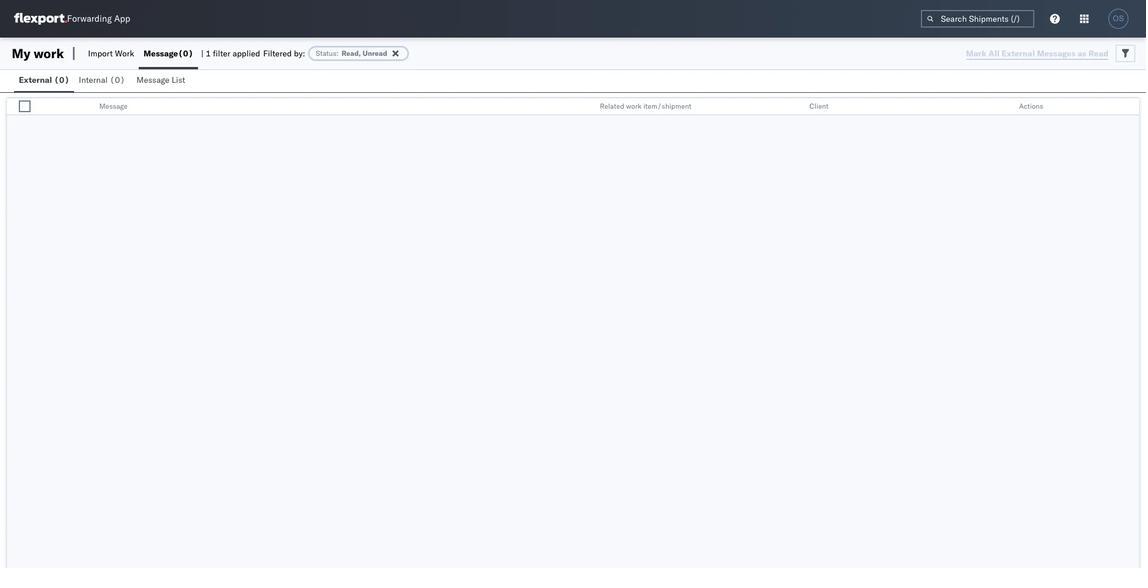 Task type: vqa. For each thing, say whether or not it's contained in the screenshot.
second CEAU7522281, from the top of the page
no



Task type: describe. For each thing, give the bounding box(es) containing it.
item/shipment
[[644, 102, 692, 111]]

1
[[206, 48, 211, 59]]

import work
[[88, 48, 134, 59]]

related work item/shipment
[[600, 102, 692, 111]]

external (0)
[[19, 75, 69, 85]]

internal (0)
[[79, 75, 125, 85]]

my
[[12, 45, 30, 62]]

forwarding app link
[[14, 13, 130, 25]]

filtered
[[263, 48, 292, 59]]

my work
[[12, 45, 64, 62]]

read,
[[342, 49, 361, 58]]

filter
[[213, 48, 231, 59]]

client
[[810, 102, 829, 111]]

:
[[337, 49, 339, 58]]

message list
[[137, 75, 185, 85]]

status
[[316, 49, 337, 58]]

message for list
[[137, 75, 170, 85]]

2 vertical spatial message
[[99, 102, 128, 111]]

flexport. image
[[14, 13, 67, 25]]

status : read, unread
[[316, 49, 387, 58]]

| 1 filter applied filtered by:
[[201, 48, 305, 59]]

resize handle column header for related work item/shipment
[[790, 98, 804, 116]]

list
[[172, 75, 185, 85]]

work for my
[[34, 45, 64, 62]]

external (0) button
[[14, 69, 74, 92]]

external
[[19, 75, 52, 85]]

resize handle column header for message
[[580, 98, 594, 116]]

import work button
[[83, 38, 139, 69]]

Search Shipments (/) text field
[[922, 10, 1035, 28]]

internal (0) button
[[74, 69, 132, 92]]

forwarding app
[[67, 13, 130, 24]]

app
[[114, 13, 130, 24]]

message (0)
[[144, 48, 193, 59]]



Task type: locate. For each thing, give the bounding box(es) containing it.
resize handle column header for actions
[[1126, 98, 1140, 116]]

work right related
[[627, 102, 642, 111]]

message inside button
[[137, 75, 170, 85]]

1 vertical spatial message
[[137, 75, 170, 85]]

0 horizontal spatial (0)
[[54, 75, 69, 85]]

message down internal (0) button
[[99, 102, 128, 111]]

by:
[[294, 48, 305, 59]]

(0) right "external"
[[54, 75, 69, 85]]

2 resize handle column header from the left
[[580, 98, 594, 116]]

work
[[34, 45, 64, 62], [627, 102, 642, 111]]

message list button
[[132, 69, 192, 92]]

work
[[115, 48, 134, 59]]

resize handle column header
[[56, 98, 70, 116], [580, 98, 594, 116], [790, 98, 804, 116], [1000, 98, 1014, 116], [1126, 98, 1140, 116]]

os button
[[1106, 5, 1133, 32]]

3 resize handle column header from the left
[[790, 98, 804, 116]]

message left list
[[137, 75, 170, 85]]

(0) for external (0)
[[54, 75, 69, 85]]

(0) inside button
[[110, 75, 125, 85]]

0 vertical spatial message
[[144, 48, 178, 59]]

1 resize handle column header from the left
[[56, 98, 70, 116]]

message for (0)
[[144, 48, 178, 59]]

4 resize handle column header from the left
[[1000, 98, 1014, 116]]

import
[[88, 48, 113, 59]]

0 vertical spatial work
[[34, 45, 64, 62]]

os
[[1113, 14, 1125, 23]]

(0) right internal
[[110, 75, 125, 85]]

1 horizontal spatial (0)
[[110, 75, 125, 85]]

internal
[[79, 75, 108, 85]]

|
[[201, 48, 204, 59]]

forwarding
[[67, 13, 112, 24]]

(0) for message (0)
[[178, 48, 193, 59]]

(0) for internal (0)
[[110, 75, 125, 85]]

applied
[[233, 48, 260, 59]]

1 vertical spatial work
[[627, 102, 642, 111]]

(0)
[[178, 48, 193, 59], [54, 75, 69, 85], [110, 75, 125, 85]]

5 resize handle column header from the left
[[1126, 98, 1140, 116]]

0 horizontal spatial work
[[34, 45, 64, 62]]

actions
[[1020, 102, 1044, 111]]

1 horizontal spatial work
[[627, 102, 642, 111]]

message
[[144, 48, 178, 59], [137, 75, 170, 85], [99, 102, 128, 111]]

2 horizontal spatial (0)
[[178, 48, 193, 59]]

(0) inside button
[[54, 75, 69, 85]]

unread
[[363, 49, 387, 58]]

work for related
[[627, 102, 642, 111]]

None checkbox
[[19, 101, 31, 112]]

(0) left |
[[178, 48, 193, 59]]

resize handle column header for client
[[1000, 98, 1014, 116]]

work up external (0)
[[34, 45, 64, 62]]

related
[[600, 102, 625, 111]]

message up message list
[[144, 48, 178, 59]]



